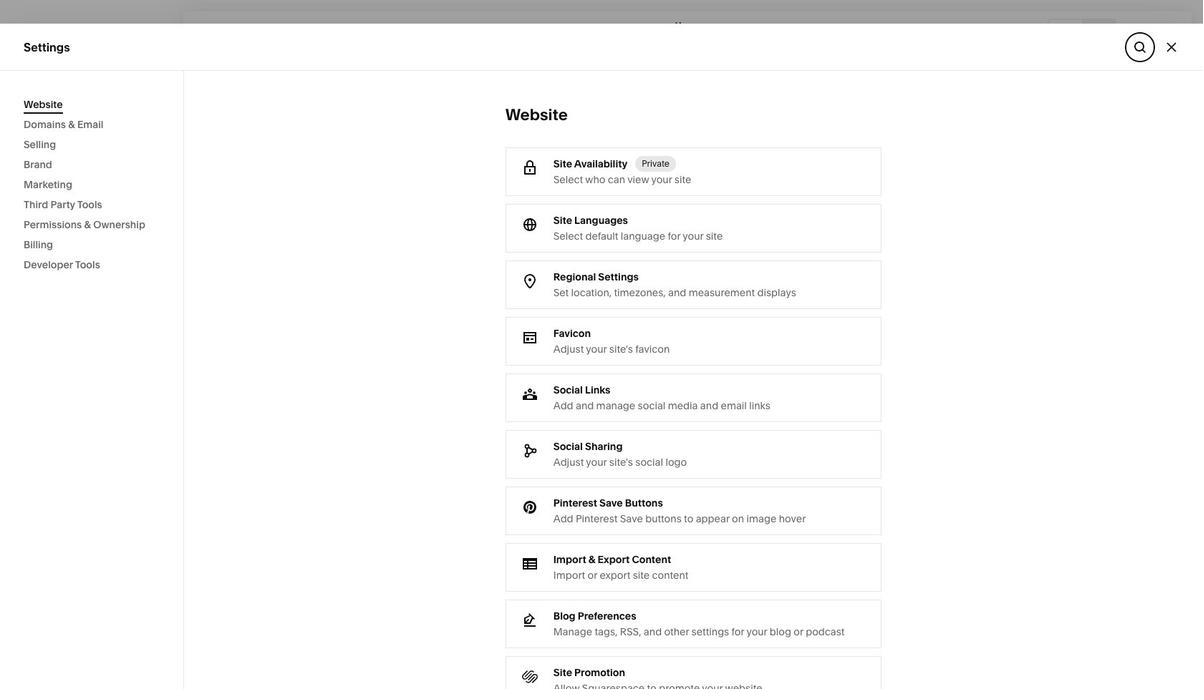 Task type: locate. For each thing, give the bounding box(es) containing it.
cross large image
[[1164, 39, 1180, 55]]

tab list
[[1049, 20, 1115, 43]]

logo squarespace image
[[24, 24, 39, 39], [522, 670, 538, 685]]

blog image
[[522, 613, 538, 629]]

location image
[[522, 274, 538, 289]]

people image
[[522, 387, 538, 402]]

logo pinterest image
[[522, 500, 538, 516]]

0 vertical spatial logo squarespace image
[[24, 24, 39, 39]]

1 horizontal spatial search image
[[1132, 39, 1148, 55]]

mobile image
[[1091, 23, 1106, 39]]

0 horizontal spatial search image
[[143, 24, 159, 39]]

1 vertical spatial logo squarespace image
[[522, 670, 538, 685]]

1 horizontal spatial logo squarespace image
[[522, 670, 538, 685]]

site preview image
[[1163, 23, 1179, 39]]

search image
[[143, 24, 159, 39], [1132, 39, 1148, 55]]

desktop image
[[1058, 23, 1074, 39]]

0 horizontal spatial logo squarespace image
[[24, 24, 39, 39]]

style image
[[1129, 23, 1145, 39]]

global image
[[522, 217, 538, 233]]



Task type: describe. For each thing, give the bounding box(es) containing it.
csv image
[[522, 556, 538, 572]]

website image
[[522, 330, 538, 346]]

social links image
[[522, 443, 538, 459]]

lock image
[[522, 160, 538, 176]]



Task type: vqa. For each thing, say whether or not it's contained in the screenshot.
field
no



